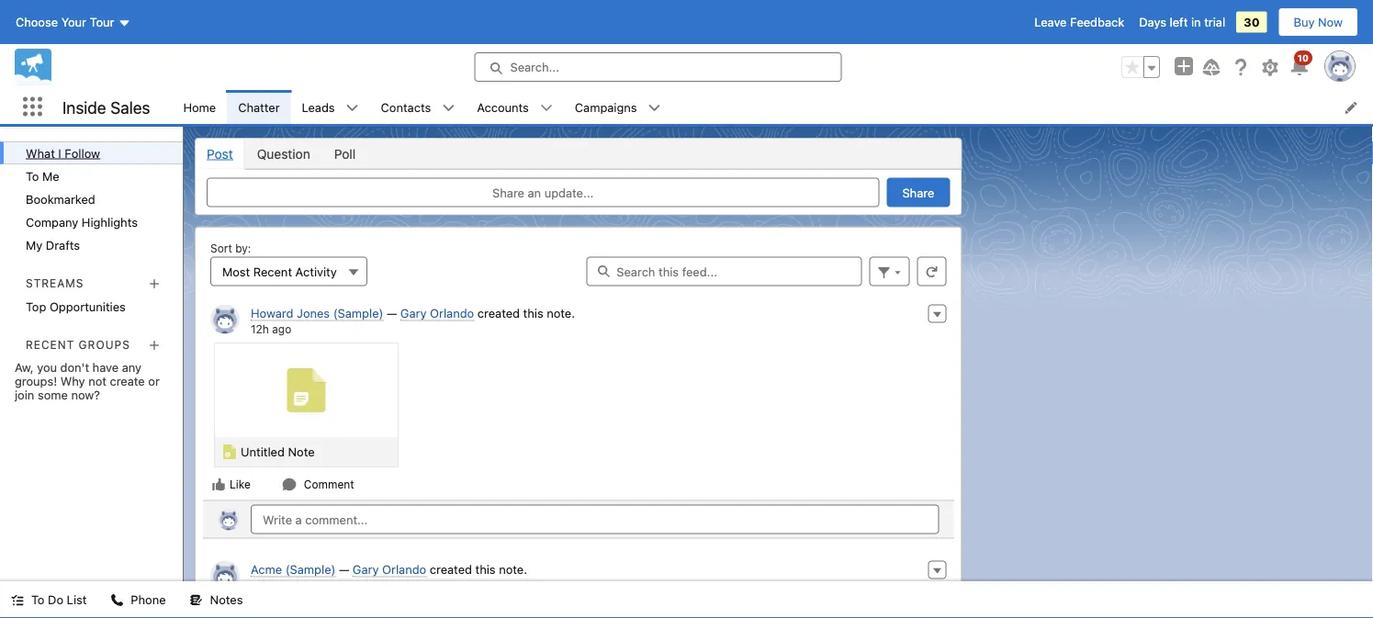 Task type: describe. For each thing, give the bounding box(es) containing it.
ago inside howard jones (sample) — gary orlando created this note. 12h ago
[[272, 322, 291, 335]]

12h ago link for howard
[[251, 322, 291, 335]]

comment button
[[281, 476, 355, 493]]

home
[[183, 100, 216, 114]]

top
[[26, 300, 46, 313]]

top opportunities
[[26, 300, 126, 313]]

contacts link
[[370, 90, 442, 124]]

buy now
[[1294, 15, 1343, 29]]

choose
[[16, 15, 58, 29]]

follow
[[65, 146, 100, 160]]

my
[[26, 238, 43, 252]]

untitled
[[241, 445, 285, 459]]

comment
[[304, 478, 354, 491]]

gary orlando image
[[218, 509, 240, 531]]

do
[[48, 593, 63, 607]]

text default image inside leads list item
[[346, 102, 359, 114]]

acme
[[251, 563, 282, 576]]

campaigns
[[575, 100, 637, 114]]

text default image inside phone button
[[111, 594, 123, 607]]

gary inside howard jones (sample) — gary orlando created this note. 12h ago
[[400, 306, 427, 320]]

poll
[[334, 146, 356, 161]]

what i follow link
[[0, 141, 183, 164]]

text default image inside the comment button
[[282, 477, 297, 492]]

your
[[61, 15, 86, 29]]

left
[[1170, 15, 1188, 29]]

don't
[[60, 360, 89, 374]]

howard jones (sample) link
[[251, 306, 383, 321]]

top opportunities link
[[0, 295, 183, 318]]

by:
[[235, 242, 251, 255]]

text default image inside the contacts list item
[[442, 102, 455, 114]]

notes
[[210, 593, 243, 607]]

to do list button
[[0, 582, 98, 618]]

leads link
[[291, 90, 346, 124]]

this inside howard jones (sample) — gary orlando created this note. 12h ago
[[523, 306, 544, 320]]

most
[[222, 265, 250, 278]]

i
[[58, 146, 61, 160]]

post
[[207, 146, 233, 161]]

text default image inside notes button
[[190, 594, 203, 607]]

jones
[[297, 306, 330, 320]]

bookmarked
[[26, 192, 95, 206]]

text default image inside to do list "button"
[[11, 594, 24, 607]]

or
[[148, 374, 160, 388]]

streams
[[26, 277, 84, 289]]

leads list item
[[291, 90, 370, 124]]

update...
[[545, 186, 594, 199]]

30
[[1244, 15, 1260, 29]]

create
[[110, 374, 145, 388]]

— inside howard jones (sample) — gary orlando created this note. 12h ago
[[387, 306, 397, 320]]

activity
[[295, 265, 337, 278]]

list containing home
[[172, 90, 1373, 124]]

now?
[[71, 388, 100, 402]]

sales
[[110, 97, 150, 117]]

untitled note
[[241, 445, 315, 459]]

not
[[88, 374, 107, 388]]

like
[[230, 478, 251, 491]]

contacts list item
[[370, 90, 466, 124]]

text default image inside accounts list item
[[540, 102, 553, 114]]

gary orlando link for gary
[[400, 306, 474, 321]]

leave
[[1035, 15, 1067, 29]]

note. inside howard jones (sample) — gary orlando created this note. 12h ago
[[547, 306, 575, 320]]

accounts
[[477, 100, 529, 114]]

phone button
[[100, 582, 177, 618]]

leave feedback
[[1035, 15, 1125, 29]]

buy now button
[[1278, 7, 1359, 37]]

in
[[1192, 15, 1201, 29]]

sort
[[210, 242, 232, 255]]

accounts link
[[466, 90, 540, 124]]

gary orlando image for howard
[[210, 305, 240, 334]]

aw, you don't have any groups!
[[15, 360, 142, 388]]

share for share
[[903, 186, 935, 199]]

groups!
[[15, 374, 57, 388]]

why
[[60, 374, 85, 388]]

Write a comment... text field
[[251, 505, 939, 534]]

share an update... button
[[207, 178, 880, 207]]

text default image inside the like button
[[211, 477, 226, 492]]

phone
[[131, 593, 166, 607]]

accounts list item
[[466, 90, 564, 124]]

groups
[[79, 338, 130, 351]]

post link
[[196, 139, 245, 169]]

Search this feed... search field
[[586, 257, 862, 286]]

what
[[26, 146, 55, 160]]

10 button
[[1289, 51, 1313, 78]]

inside sales
[[62, 97, 150, 117]]

12h ago link for acme
[[251, 579, 291, 592]]



Task type: vqa. For each thing, say whether or not it's contained in the screenshot.
Most Active Users By Profile
no



Task type: locate. For each thing, give the bounding box(es) containing it.
recent
[[253, 265, 292, 278], [26, 338, 75, 351]]

text default image left notes
[[190, 594, 203, 607]]

drafts
[[46, 238, 80, 252]]

gary
[[400, 306, 427, 320], [353, 563, 379, 576]]

tour
[[90, 15, 114, 29]]

any
[[122, 360, 142, 374]]

1 horizontal spatial created
[[478, 306, 520, 320]]

0 vertical spatial created
[[478, 306, 520, 320]]

0 vertical spatial —
[[387, 306, 397, 320]]

1 vertical spatial gary orlando image
[[210, 561, 240, 590]]

0 vertical spatial this
[[523, 306, 544, 320]]

(sample) right acme
[[285, 563, 336, 576]]

1 horizontal spatial share
[[903, 186, 935, 199]]

0 horizontal spatial note.
[[499, 563, 527, 576]]

recent up you
[[26, 338, 75, 351]]

text default image left like
[[211, 477, 226, 492]]

1 12h ago link from the top
[[251, 322, 291, 335]]

days
[[1139, 15, 1167, 29]]

share button
[[887, 178, 950, 207]]

campaigns link
[[564, 90, 648, 124]]

note
[[288, 445, 315, 459]]

recent groups
[[26, 338, 130, 351]]

streams link
[[26, 277, 84, 289]]

note. inside 'acme (sample) — gary orlando created this note. 12h ago'
[[499, 563, 527, 576]]

to inside what i follow to me bookmarked company highlights my drafts
[[26, 169, 39, 183]]

my drafts link
[[0, 233, 183, 256]]

ago down howard
[[272, 322, 291, 335]]

you
[[37, 360, 57, 374]]

1 vertical spatial this
[[475, 563, 496, 576]]

acme (sample) link
[[251, 563, 336, 577]]

12h ago link down acme
[[251, 579, 291, 592]]

— right acme (sample) link
[[339, 563, 349, 576]]

most recent activity
[[222, 265, 337, 278]]

1 vertical spatial gary orlando link
[[353, 563, 427, 577]]

choose your tour
[[16, 15, 114, 29]]

0 vertical spatial 12h
[[251, 322, 269, 335]]

gary orlando image left howard
[[210, 305, 240, 334]]

0 vertical spatial note.
[[547, 306, 575, 320]]

poll link
[[322, 139, 368, 169]]

orlando
[[430, 306, 474, 320], [382, 563, 427, 576]]

1 vertical spatial text default image
[[11, 594, 24, 607]]

to me link
[[0, 164, 183, 187]]

(sample) inside 'acme (sample) — gary orlando created this note. 12h ago'
[[285, 563, 336, 576]]

text default image right the leads
[[346, 102, 359, 114]]

created
[[478, 306, 520, 320], [430, 563, 472, 576]]

this
[[523, 306, 544, 320], [475, 563, 496, 576]]

text default image inside campaigns list item
[[648, 102, 661, 114]]

12h down acme
[[251, 579, 269, 592]]

1 vertical spatial to
[[31, 593, 45, 607]]

list
[[67, 593, 87, 607]]

chatter
[[238, 100, 280, 114]]

2 ago from the top
[[272, 579, 291, 592]]

0 horizontal spatial recent
[[26, 338, 75, 351]]

—
[[387, 306, 397, 320], [339, 563, 349, 576]]

0 horizontal spatial share
[[492, 186, 525, 199]]

question
[[257, 146, 310, 161]]

— right the "howard jones (sample)" link
[[387, 306, 397, 320]]

10
[[1298, 52, 1309, 63]]

1 horizontal spatial text default image
[[648, 102, 661, 114]]

1 ago from the top
[[272, 322, 291, 335]]

(sample) right jones
[[333, 306, 383, 320]]

0 horizontal spatial —
[[339, 563, 349, 576]]

0 horizontal spatial this
[[475, 563, 496, 576]]

why not create or join some now?
[[15, 374, 160, 402]]

1 horizontal spatial —
[[387, 306, 397, 320]]

list
[[172, 90, 1373, 124]]

12h
[[251, 322, 269, 335], [251, 579, 269, 592]]

bookmarked link
[[0, 187, 183, 210]]

Sort by: button
[[210, 257, 367, 286]]

feedback
[[1070, 15, 1125, 29]]

buy
[[1294, 15, 1315, 29]]

text default image right the contacts
[[442, 102, 455, 114]]

recent right most on the left of page
[[253, 265, 292, 278]]

howard jones (sample) — gary orlando created this note. 12h ago
[[251, 306, 575, 335]]

leads
[[302, 100, 335, 114]]

opportunities
[[50, 300, 126, 313]]

join
[[15, 388, 34, 402]]

to
[[26, 169, 39, 183], [31, 593, 45, 607]]

chatter link
[[227, 90, 291, 124]]

12h down howard
[[251, 322, 269, 335]]

share
[[492, 186, 525, 199], [903, 186, 935, 199]]

0 horizontal spatial gary
[[353, 563, 379, 576]]

1 share from the left
[[492, 186, 525, 199]]

text default image down the search...
[[540, 102, 553, 114]]

0 vertical spatial ago
[[272, 322, 291, 335]]

12h inside howard jones (sample) — gary orlando created this note. 12h ago
[[251, 322, 269, 335]]

acme (sample) — gary orlando created this note. 12h ago
[[251, 563, 527, 592]]

0 vertical spatial gary
[[400, 306, 427, 320]]

created inside howard jones (sample) — gary orlando created this note. 12h ago
[[478, 306, 520, 320]]

text default image
[[648, 102, 661, 114], [11, 594, 24, 607]]

1 vertical spatial orlando
[[382, 563, 427, 576]]

0 vertical spatial to
[[26, 169, 39, 183]]

2 12h from the top
[[251, 579, 269, 592]]

(sample)
[[333, 306, 383, 320], [285, 563, 336, 576]]

1 vertical spatial recent
[[26, 338, 75, 351]]

0 vertical spatial recent
[[253, 265, 292, 278]]

highlights
[[82, 215, 138, 229]]

(sample) inside howard jones (sample) — gary orlando created this note. 12h ago
[[333, 306, 383, 320]]

aw,
[[15, 360, 34, 374]]

tab list
[[195, 138, 962, 170]]

to left the do
[[31, 593, 45, 607]]

1 vertical spatial note.
[[499, 563, 527, 576]]

text default image
[[346, 102, 359, 114], [442, 102, 455, 114], [540, 102, 553, 114], [211, 477, 226, 492], [282, 477, 297, 492], [111, 594, 123, 607], [190, 594, 203, 607]]

days left in trial
[[1139, 15, 1226, 29]]

tab list containing post
[[195, 138, 962, 170]]

1 horizontal spatial this
[[523, 306, 544, 320]]

some
[[38, 388, 68, 402]]

gary inside 'acme (sample) — gary orlando created this note. 12h ago'
[[353, 563, 379, 576]]

2 share from the left
[[903, 186, 935, 199]]

an
[[528, 186, 541, 199]]

0 vertical spatial 12h ago link
[[251, 322, 291, 335]]

ago down acme (sample) link
[[272, 579, 291, 592]]

0 horizontal spatial text default image
[[11, 594, 24, 607]]

recent groups link
[[26, 338, 130, 351]]

0 vertical spatial (sample)
[[333, 306, 383, 320]]

to inside "button"
[[31, 593, 45, 607]]

gary orlando link for orlando
[[353, 563, 427, 577]]

leave feedback link
[[1035, 15, 1125, 29]]

1 vertical spatial gary
[[353, 563, 379, 576]]

1 gary orlando image from the top
[[210, 305, 240, 334]]

ago
[[272, 322, 291, 335], [272, 579, 291, 592]]

recent inside 'button'
[[253, 265, 292, 278]]

contacts
[[381, 100, 431, 114]]

what i follow to me bookmarked company highlights my drafts
[[26, 146, 138, 252]]

this inside 'acme (sample) — gary orlando created this note. 12h ago'
[[475, 563, 496, 576]]

sort by:
[[210, 242, 251, 255]]

created inside 'acme (sample) — gary orlando created this note. 12h ago'
[[430, 563, 472, 576]]

to left "me" at the top of the page
[[26, 169, 39, 183]]

inside
[[62, 97, 106, 117]]

note.
[[547, 306, 575, 320], [499, 563, 527, 576]]

ago inside 'acme (sample) — gary orlando created this note. 12h ago'
[[272, 579, 291, 592]]

2 12h ago link from the top
[[251, 579, 291, 592]]

1 vertical spatial created
[[430, 563, 472, 576]]

0 vertical spatial gary orlando link
[[400, 306, 474, 321]]

search...
[[510, 60, 559, 74]]

12h ago link down howard
[[251, 322, 291, 335]]

2 gary orlando image from the top
[[210, 561, 240, 590]]

0 horizontal spatial orlando
[[382, 563, 427, 576]]

0 vertical spatial gary orlando image
[[210, 305, 240, 334]]

text default image left the do
[[11, 594, 24, 607]]

notes button
[[179, 582, 254, 618]]

1 horizontal spatial orlando
[[430, 306, 474, 320]]

1 vertical spatial —
[[339, 563, 349, 576]]

— inside 'acme (sample) — gary orlando created this note. 12h ago'
[[339, 563, 349, 576]]

gary orlando image up notes
[[210, 561, 240, 590]]

1 vertical spatial ago
[[272, 579, 291, 592]]

trial
[[1205, 15, 1226, 29]]

text default image down the untitled note
[[282, 477, 297, 492]]

text default image down search... button
[[648, 102, 661, 114]]

orlando inside howard jones (sample) — gary orlando created this note. 12h ago
[[430, 306, 474, 320]]

home link
[[172, 90, 227, 124]]

1 vertical spatial 12h ago link
[[251, 579, 291, 592]]

1 vertical spatial (sample)
[[285, 563, 336, 576]]

campaigns list item
[[564, 90, 672, 124]]

group
[[1122, 56, 1160, 78]]

howard
[[251, 306, 293, 320]]

0 vertical spatial text default image
[[648, 102, 661, 114]]

gary orlando, 12h ago element
[[203, 297, 954, 500]]

1 12h from the top
[[251, 322, 269, 335]]

company
[[26, 215, 78, 229]]

1 vertical spatial 12h
[[251, 579, 269, 592]]

1 horizontal spatial note.
[[547, 306, 575, 320]]

share for share an update...
[[492, 186, 525, 199]]

1 horizontal spatial recent
[[253, 265, 292, 278]]

12h inside 'acme (sample) — gary orlando created this note. 12h ago'
[[251, 579, 269, 592]]

question link
[[245, 139, 322, 169]]

now
[[1318, 15, 1343, 29]]

1 horizontal spatial gary
[[400, 306, 427, 320]]

company highlights link
[[0, 210, 183, 233]]

choose your tour button
[[15, 7, 132, 37]]

search... button
[[475, 52, 842, 82]]

gary orlando image
[[210, 305, 240, 334], [210, 561, 240, 590]]

gary orlando image for acme
[[210, 561, 240, 590]]

0 horizontal spatial created
[[430, 563, 472, 576]]

text default image left phone
[[111, 594, 123, 607]]

me
[[42, 169, 59, 183]]

orlando inside 'acme (sample) — gary orlando created this note. 12h ago'
[[382, 563, 427, 576]]

0 vertical spatial orlando
[[430, 306, 474, 320]]

share an update...
[[492, 186, 594, 199]]



